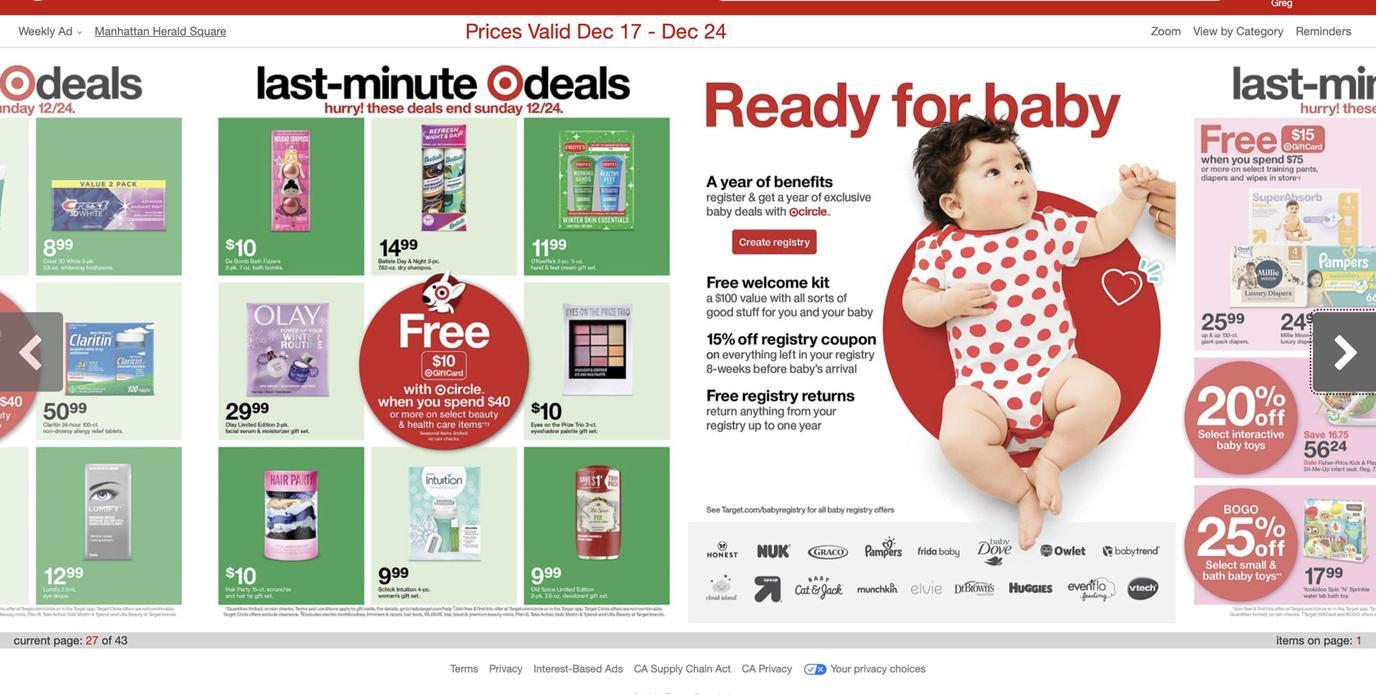 Task type: vqa. For each thing, say whether or not it's contained in the screenshot.
page 2 image
no



Task type: describe. For each thing, give the bounding box(es) containing it.
ads
[[605, 662, 623, 675]]

weekly ad link
[[18, 23, 95, 39]]

view by category link
[[1194, 24, 1297, 38]]

reminders link
[[1297, 23, 1365, 39]]

current page: 27 of 43
[[14, 633, 128, 647]]

24
[[704, 19, 727, 44]]

manhattan herald square link
[[95, 23, 239, 39]]

-
[[648, 19, 656, 44]]

view by category
[[1194, 24, 1284, 38]]

page 27 image
[[200, 57, 688, 623]]

manhattan
[[95, 24, 150, 38]]

terms
[[451, 662, 478, 675]]

your
[[831, 662, 851, 675]]

43
[[115, 633, 128, 647]]

chain
[[686, 662, 713, 675]]

zoom-in element
[[1152, 24, 1182, 38]]

page 28 image
[[688, 57, 1177, 623]]

ad
[[58, 24, 73, 38]]

your privacy choices
[[831, 662, 926, 675]]

on
[[1308, 633, 1321, 647]]

page 26 image
[[0, 57, 200, 623]]

Search Weekly Ad search field
[[708, 0, 1233, 2]]

weekly ad
[[18, 24, 73, 38]]

1 dec from the left
[[577, 19, 614, 44]]

valid
[[528, 19, 571, 44]]

2 dec from the left
[[662, 19, 699, 44]]

1 page: from the left
[[54, 633, 83, 647]]

interest-based ads
[[534, 662, 623, 675]]

page 29 image
[[1177, 57, 1377, 623]]

ca for ca supply chain act
[[634, 662, 648, 675]]

view
[[1194, 24, 1218, 38]]

2 privacy from the left
[[759, 662, 793, 675]]

category
[[1237, 24, 1284, 38]]

prices valid dec 17 - dec 24
[[466, 19, 727, 44]]

your privacy choices link
[[804, 657, 926, 682]]

zoom
[[1152, 24, 1182, 38]]

prices
[[466, 19, 523, 44]]



Task type: locate. For each thing, give the bounding box(es) containing it.
square
[[190, 24, 227, 38]]

interest-based ads link
[[534, 662, 623, 675]]

ccpa image
[[804, 657, 828, 682]]

privacy right terms
[[489, 662, 523, 675]]

page: left 1
[[1324, 633, 1354, 647]]

1 horizontal spatial page:
[[1324, 633, 1354, 647]]

ca left supply
[[634, 662, 648, 675]]

dec right -
[[662, 19, 699, 44]]

items on page: 1
[[1277, 633, 1363, 647]]

ca privacy
[[742, 662, 793, 675]]

privacy left ccpa image
[[759, 662, 793, 675]]

act
[[716, 662, 731, 675]]

zoom link
[[1152, 23, 1194, 39]]

page: left the 27 in the left of the page
[[54, 633, 83, 647]]

1 horizontal spatial ca
[[742, 662, 756, 675]]

1 horizontal spatial dec
[[662, 19, 699, 44]]

0 horizontal spatial page:
[[54, 633, 83, 647]]

ca for ca privacy
[[742, 662, 756, 675]]

reminders
[[1297, 24, 1352, 38]]

weekly
[[18, 24, 55, 38]]

by
[[1222, 24, 1234, 38]]

ca
[[634, 662, 648, 675], [742, 662, 756, 675]]

0 horizontal spatial ca
[[634, 662, 648, 675]]

dec
[[577, 19, 614, 44], [662, 19, 699, 44]]

1 ca from the left
[[634, 662, 648, 675]]

ca supply chain act
[[634, 662, 731, 675]]

ca supply chain act link
[[634, 662, 731, 675]]

1 horizontal spatial privacy
[[759, 662, 793, 675]]

dec left 17
[[577, 19, 614, 44]]

2 ca from the left
[[742, 662, 756, 675]]

items
[[1277, 633, 1305, 647]]

herald
[[153, 24, 187, 38]]

current
[[14, 633, 50, 647]]

privacy
[[489, 662, 523, 675], [759, 662, 793, 675]]

2 page: from the left
[[1324, 633, 1354, 647]]

1 privacy from the left
[[489, 662, 523, 675]]

supply
[[651, 662, 683, 675]]

of
[[102, 633, 112, 647]]

privacy
[[854, 662, 888, 675]]

1
[[1357, 633, 1363, 647]]

choices
[[890, 662, 926, 675]]

privacy link
[[489, 662, 523, 675]]

ca right act on the bottom right of page
[[742, 662, 756, 675]]

terms link
[[451, 662, 478, 675]]

form
[[708, 0, 1233, 2]]

interest-
[[534, 662, 573, 675]]

27
[[86, 633, 99, 647]]

0 horizontal spatial dec
[[577, 19, 614, 44]]

page:
[[54, 633, 83, 647], [1324, 633, 1354, 647]]

ca privacy link
[[742, 662, 793, 675]]

17
[[620, 19, 642, 44]]

based
[[573, 662, 602, 675]]

manhattan herald square
[[95, 24, 227, 38]]

0 horizontal spatial privacy
[[489, 662, 523, 675]]



